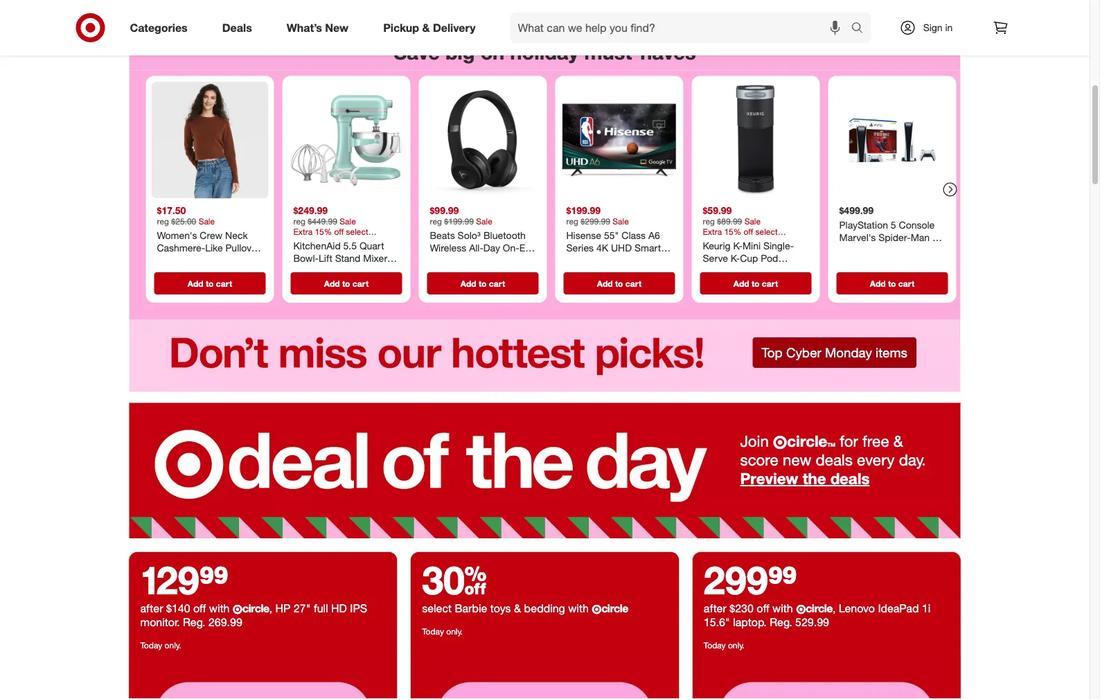 Task type: describe. For each thing, give the bounding box(es) containing it.
129 99
[[140, 557, 229, 604]]

today for 129 99
[[140, 641, 162, 651]]

sale for $249.99
[[340, 216, 356, 226]]

$140
[[166, 602, 190, 615]]

& inside for free & score new deals every day. preview the deals
[[894, 432, 904, 451]]

pod
[[761, 252, 779, 264]]

keurig
[[703, 240, 731, 252]]

cart for $249.99
[[353, 278, 369, 288]]

all-
[[469, 241, 484, 253]]

holiday
[[510, 40, 579, 64]]

hd
[[331, 602, 347, 615]]

ear
[[520, 241, 534, 253]]

6 add to cart button from the left
[[837, 272, 948, 294]]

keurig k-mini single-serve k-cup pod coffee maker - black image
[[698, 81, 815, 198]]

with for 299 99
[[773, 602, 793, 615]]

- left ice
[[328, 264, 332, 276]]

cart for $99.99
[[489, 278, 505, 288]]

coffee
[[703, 264, 732, 276]]

- right mixer
[[390, 252, 394, 264]]

delivery
[[433, 21, 476, 34]]

add to cart button for $59.99
[[700, 272, 812, 294]]

join ◎ circle tm
[[741, 432, 836, 451]]

add to cart for $199.99
[[597, 278, 642, 288]]

only. for 129 99
[[165, 641, 181, 651]]

after $230 off with
[[704, 602, 796, 615]]

today for 299 99
[[704, 641, 726, 651]]

for
[[840, 432, 859, 451]]

sale for $199.99
[[613, 216, 629, 226]]

wireless
[[430, 241, 467, 253]]

reg. inside , hp 27" full hd ips monitor. reg. 269.99
[[183, 616, 205, 629]]

women's crew neck cashmere-like pullover sweater - universal thread™ image
[[151, 81, 269, 198]]

today only. for 129 99
[[140, 641, 181, 651]]

with for 129 99
[[209, 602, 230, 615]]

console
[[899, 219, 935, 231]]

day
[[484, 241, 500, 253]]

$299.99
[[581, 216, 611, 226]]

ice
[[334, 264, 347, 276]]

top cyber monday items button
[[753, 338, 917, 368]]

k- right keurig
[[734, 240, 743, 252]]

lift
[[319, 252, 333, 264]]

269.99
[[209, 616, 242, 629]]

quart
[[360, 240, 384, 252]]

cart for $17.50
[[216, 278, 232, 288]]

kitchenaid 5.5 quart bowl-lift stand mixer - ksm55 - ice image
[[288, 81, 405, 198]]

0 horizontal spatial &
[[422, 21, 430, 34]]

after $140 off with
[[140, 602, 233, 615]]

add to cart for $17.50
[[188, 278, 232, 288]]

$25.00
[[171, 216, 196, 226]]

, lenovo ideapad 1i 15.6" laptop. reg. 529.99
[[704, 602, 931, 629]]

add to cart button for $99.99
[[427, 272, 539, 294]]

search button
[[845, 12, 879, 46]]

deals link
[[210, 12, 269, 43]]

sale for $99.99
[[476, 216, 493, 226]]

after for 299
[[704, 602, 727, 615]]

$59.99
[[703, 204, 732, 216]]

1 horizontal spatial today
[[422, 627, 444, 637]]

categories link
[[118, 12, 205, 43]]

haves
[[641, 40, 696, 64]]

hp
[[275, 602, 291, 615]]

$249.99 reg $449.99 sale
[[294, 204, 356, 226]]

every
[[857, 450, 895, 469]]

ksm55
[[294, 264, 325, 276]]

off for 129
[[193, 602, 206, 615]]

top cyber monday items
[[762, 345, 908, 361]]

carousel region
[[129, 28, 961, 319]]

bluetooth
[[484, 229, 526, 241]]

1i
[[922, 602, 931, 615]]

circle for select barbie toys & bedding with
[[602, 602, 629, 615]]

categories
[[130, 21, 188, 34]]

$230
[[730, 602, 754, 615]]

- inside keurig k-mini single- serve k-cup pod coffee maker - black
[[764, 264, 768, 276]]

, for 299 99
[[833, 602, 836, 615]]

what's new link
[[275, 12, 366, 43]]

27"
[[294, 602, 311, 615]]

kitchenaid 5.5 quart bowl-lift stand mixer - ksm55 - ice
[[294, 240, 394, 276]]

stand
[[335, 252, 361, 264]]

cart for $199.99
[[626, 278, 642, 288]]

on
[[481, 40, 505, 64]]

day.
[[899, 450, 926, 469]]

search
[[845, 22, 879, 36]]

new
[[325, 21, 349, 34]]

toys
[[491, 602, 511, 615]]

circle for after $140 off with
[[242, 602, 269, 615]]

target deal of the day image for select barbie toys & bedding with
[[411, 656, 679, 699]]

laptop.
[[733, 616, 767, 629]]

$449.99
[[308, 216, 337, 226]]

target deal of the day image for after $230 off with
[[693, 656, 961, 699]]

preview
[[741, 469, 799, 488]]

$499.99 playstation 5 console marvel's spider-man 2 bundle
[[840, 204, 938, 255]]

join
[[741, 432, 769, 451]]

reg for $249.99
[[294, 216, 306, 226]]

tm
[[828, 442, 836, 448]]

, hp 27" full hd ips monitor. reg. 269.99
[[140, 602, 367, 629]]

to for $17.50
[[206, 278, 214, 288]]

sale for $17.50
[[199, 216, 215, 226]]

1 horizontal spatial today only.
[[422, 627, 463, 637]]

only. for 299 99
[[728, 641, 745, 651]]

beats solo³ bluetooth wireless all-day on-ear headphones - black image
[[425, 81, 542, 198]]

mixer
[[363, 252, 387, 264]]

playstation 5 console marvel's spider-man 2 bundle image
[[834, 81, 951, 198]]

cart for $59.99
[[762, 278, 778, 288]]

6 add from the left
[[870, 278, 886, 288]]

don't miss our hottest picks! image
[[129, 319, 961, 392]]

add for $249.99
[[324, 278, 340, 288]]

to for $59.99
[[752, 278, 760, 288]]

off for 299
[[757, 602, 770, 615]]

reg. inside , lenovo ideapad 1i 15.6" laptop. reg. 529.99
[[770, 616, 793, 629]]

, for 129 99
[[269, 602, 272, 615]]

serve
[[703, 252, 728, 264]]

playstation
[[840, 219, 888, 231]]



Task type: locate. For each thing, give the bounding box(es) containing it.
2 horizontal spatial today
[[704, 641, 726, 651]]

1 99 from the left
[[199, 557, 229, 604]]

0 horizontal spatial $199.99
[[444, 216, 474, 226]]

only. down barbie
[[447, 627, 463, 637]]

129
[[140, 557, 199, 604]]

2 horizontal spatial with
[[773, 602, 793, 615]]

with right bedding
[[568, 602, 589, 615]]

monitor.
[[140, 616, 180, 629]]

1 add to cart from the left
[[188, 278, 232, 288]]

,
[[269, 602, 272, 615], [833, 602, 836, 615]]

after up monitor.
[[140, 602, 163, 615]]

, left hp
[[269, 602, 272, 615]]

sale inside $99.99 reg $199.99 sale beats solo³ bluetooth wireless all-day on-ear headphones - black
[[476, 216, 493, 226]]

1 vertical spatial &
[[894, 432, 904, 451]]

headphones
[[430, 253, 486, 266]]

select
[[422, 602, 452, 615]]

- right all-
[[488, 253, 492, 266]]

1 horizontal spatial after
[[704, 602, 727, 615]]

reg left "$89.99"
[[703, 216, 715, 226]]

add to cart down maker
[[734, 278, 778, 288]]

top
[[762, 345, 783, 361]]

- right maker
[[764, 264, 768, 276]]

1 with from the left
[[209, 602, 230, 615]]

& right pickup
[[422, 21, 430, 34]]

add for $99.99
[[461, 278, 477, 288]]

0 vertical spatial &
[[422, 21, 430, 34]]

only. down monitor.
[[165, 641, 181, 651]]

2 horizontal spatial only.
[[728, 641, 745, 651]]

1 horizontal spatial only.
[[447, 627, 463, 637]]

1 horizontal spatial &
[[514, 602, 521, 615]]

2 off from the left
[[757, 602, 770, 615]]

1 after from the left
[[140, 602, 163, 615]]

add to cart for $99.99
[[461, 278, 505, 288]]

add down headphones
[[461, 278, 477, 288]]

◎
[[773, 435, 787, 450]]

reg.
[[183, 616, 205, 629], [770, 616, 793, 629]]

99 for 299
[[768, 557, 798, 604]]

add to cart button down "stand"
[[291, 272, 402, 294]]

2 to from the left
[[342, 278, 350, 288]]

2
[[933, 231, 938, 243]]

$499.99
[[840, 204, 874, 216]]

reg inside $59.99 reg $89.99 sale
[[703, 216, 715, 226]]

5 add from the left
[[734, 278, 750, 288]]

reg left $449.99
[[294, 216, 306, 226]]

reg for $99.99
[[430, 216, 442, 226]]

circle
[[787, 432, 828, 451], [242, 602, 269, 615], [602, 602, 629, 615], [806, 602, 833, 615]]

reg inside $249.99 reg $449.99 sale
[[294, 216, 306, 226]]

3 cart from the left
[[489, 278, 505, 288]]

1 horizontal spatial black
[[771, 264, 795, 276]]

solo³
[[458, 229, 481, 241]]

sign in link
[[888, 12, 975, 43]]

1 reg from the left
[[157, 216, 169, 226]]

black inside keurig k-mini single- serve k-cup pod coffee maker - black
[[771, 264, 795, 276]]

add to cart button down cup
[[700, 272, 812, 294]]

0 horizontal spatial ,
[[269, 602, 272, 615]]

barbie
[[455, 602, 487, 615]]

3 with from the left
[[773, 602, 793, 615]]

reg for $59.99
[[703, 216, 715, 226]]

4 add from the left
[[597, 278, 613, 288]]

black inside $99.99 reg $199.99 sale beats solo³ bluetooth wireless all-day on-ear headphones - black
[[495, 253, 519, 266]]

add down spider-
[[870, 278, 886, 288]]

only. down laptop.
[[728, 641, 745, 651]]

6 cart from the left
[[899, 278, 915, 288]]

k-
[[734, 240, 743, 252], [731, 252, 740, 264]]

circle for after $230 off with
[[806, 602, 833, 615]]

k- right serve
[[731, 252, 740, 264]]

pickup & delivery
[[383, 21, 476, 34]]

4 sale from the left
[[613, 216, 629, 226]]

big
[[446, 40, 475, 64]]

add to cart down $299.99
[[597, 278, 642, 288]]

2 , from the left
[[833, 602, 836, 615]]

add to cart button down $299.99
[[564, 272, 675, 294]]

reg. down after $140 off with
[[183, 616, 205, 629]]

with up "269.99"
[[209, 602, 230, 615]]

reg up beats
[[430, 216, 442, 226]]

maker
[[735, 264, 762, 276]]

spider-
[[879, 231, 911, 243]]

target deal of the day image for after $140 off with
[[129, 656, 397, 699]]

1 horizontal spatial $199.99
[[567, 204, 601, 216]]

& right free
[[894, 432, 904, 451]]

0 horizontal spatial with
[[209, 602, 230, 615]]

&
[[422, 21, 430, 34], [894, 432, 904, 451], [514, 602, 521, 615]]

0 horizontal spatial today
[[140, 641, 162, 651]]

5 sale from the left
[[745, 216, 761, 226]]

add to cart down the $25.00
[[188, 278, 232, 288]]

99 for 129
[[199, 557, 229, 604]]

reg inside the $199.99 reg $299.99 sale
[[567, 216, 579, 226]]

2 horizontal spatial &
[[894, 432, 904, 451]]

1 reg. from the left
[[183, 616, 205, 629]]

after
[[140, 602, 163, 615], [704, 602, 727, 615]]

4 add to cart from the left
[[597, 278, 642, 288]]

mini
[[743, 240, 761, 252]]

add to cart button for $199.99
[[564, 272, 675, 294]]

sale inside $59.99 reg $89.99 sale
[[745, 216, 761, 226]]

3 to from the left
[[479, 278, 487, 288]]

to for $99.99
[[479, 278, 487, 288]]

free
[[863, 432, 890, 451]]

pickup
[[383, 21, 419, 34]]

$59.99 reg $89.99 sale
[[703, 204, 761, 226]]

add down maker
[[734, 278, 750, 288]]

reg. right laptop.
[[770, 616, 793, 629]]

2 cart from the left
[[353, 278, 369, 288]]

with right $230
[[773, 602, 793, 615]]

deals right the
[[831, 469, 870, 488]]

ips
[[350, 602, 367, 615]]

to for $249.99
[[342, 278, 350, 288]]

$17.50 reg $25.00 sale
[[157, 204, 215, 226]]

today only. down 15.6"
[[704, 641, 745, 651]]

add to cart for $59.99
[[734, 278, 778, 288]]

bowl-
[[294, 252, 319, 264]]

reg for $17.50
[[157, 216, 169, 226]]

1 horizontal spatial reg.
[[770, 616, 793, 629]]

$199.99 inside the $199.99 reg $299.99 sale
[[567, 204, 601, 216]]

$99.99 reg $199.99 sale beats solo³ bluetooth wireless all-day on-ear headphones - black
[[430, 204, 534, 266]]

new
[[783, 450, 812, 469]]

$199.99
[[567, 204, 601, 216], [444, 216, 474, 226]]

1 horizontal spatial ,
[[833, 602, 836, 615]]

1 horizontal spatial with
[[568, 602, 589, 615]]

what's
[[287, 21, 322, 34]]

bedding
[[524, 602, 565, 615]]

add for $17.50
[[188, 278, 203, 288]]

keurig k-mini single- serve k-cup pod coffee maker - black
[[703, 240, 795, 276]]

1 , from the left
[[269, 602, 272, 615]]

deals down tm
[[816, 450, 853, 469]]

2 reg. from the left
[[770, 616, 793, 629]]

today down monitor.
[[140, 641, 162, 651]]

, inside , lenovo ideapad 1i 15.6" laptop. reg. 529.99
[[833, 602, 836, 615]]

after for 129
[[140, 602, 163, 615]]

5 add to cart from the left
[[734, 278, 778, 288]]

add to cart button for $249.99
[[291, 272, 402, 294]]

2 99 from the left
[[768, 557, 798, 604]]

1 cart from the left
[[216, 278, 232, 288]]

0 horizontal spatial reg.
[[183, 616, 205, 629]]

1 off from the left
[[193, 602, 206, 615]]

3 add to cart button from the left
[[427, 272, 539, 294]]

select barbie toys & bedding with
[[422, 602, 592, 615]]

after up 15.6"
[[704, 602, 727, 615]]

2 sale from the left
[[340, 216, 356, 226]]

$199.99 reg $299.99 sale
[[567, 204, 629, 226]]

today down "select" at the left of page
[[422, 627, 444, 637]]

cup
[[740, 252, 758, 264]]

sale inside $249.99 reg $449.99 sale
[[340, 216, 356, 226]]

0 horizontal spatial today only.
[[140, 641, 181, 651]]

top cyber monday items link
[[129, 319, 961, 392]]

add to cart down spider-
[[870, 278, 915, 288]]

the
[[803, 469, 826, 488]]

add to cart for $249.99
[[324, 278, 369, 288]]

reg inside $17.50 reg $25.00 sale
[[157, 216, 169, 226]]

3 reg from the left
[[430, 216, 442, 226]]

add down ice
[[324, 278, 340, 288]]

add to cart button for $17.50
[[154, 272, 266, 294]]

2 horizontal spatial today only.
[[704, 641, 745, 651]]

529.99
[[796, 616, 830, 629]]

add to cart button down headphones
[[427, 272, 539, 294]]

2 add to cart button from the left
[[291, 272, 402, 294]]

3 sale from the left
[[476, 216, 493, 226]]

what's new
[[287, 21, 349, 34]]

3 add to cart from the left
[[461, 278, 505, 288]]

$89.99
[[718, 216, 742, 226]]

4 add to cart button from the left
[[564, 272, 675, 294]]

5 to from the left
[[752, 278, 760, 288]]

sale right $299.99
[[613, 216, 629, 226]]

add for $199.99
[[597, 278, 613, 288]]

black left ear
[[495, 253, 519, 266]]

add down $299.99
[[597, 278, 613, 288]]

only.
[[447, 627, 463, 637], [165, 641, 181, 651], [728, 641, 745, 651]]

2 with from the left
[[568, 602, 589, 615]]

sign in
[[924, 21, 953, 34]]

cart
[[216, 278, 232, 288], [353, 278, 369, 288], [489, 278, 505, 288], [626, 278, 642, 288], [762, 278, 778, 288], [899, 278, 915, 288]]

add to cart down ice
[[324, 278, 369, 288]]

to for $199.99
[[615, 278, 623, 288]]

299 99
[[704, 557, 798, 604]]

reg inside $99.99 reg $199.99 sale beats solo³ bluetooth wireless all-day on-ear headphones - black
[[430, 216, 442, 226]]

0 horizontal spatial after
[[140, 602, 163, 615]]

add to cart button down spider-
[[837, 272, 948, 294]]

4 reg from the left
[[567, 216, 579, 226]]

5 add to cart button from the left
[[700, 272, 812, 294]]

sale inside the $199.99 reg $299.99 sale
[[613, 216, 629, 226]]

sale up solo³
[[476, 216, 493, 226]]

, left lenovo
[[833, 602, 836, 615]]

single-
[[764, 240, 794, 252]]

5 reg from the left
[[703, 216, 715, 226]]

5 cart from the left
[[762, 278, 778, 288]]

target deal of the day image
[[129, 403, 961, 539], [693, 656, 961, 699], [129, 656, 397, 699], [411, 656, 679, 699]]

sign
[[924, 21, 943, 34]]

sale up 5.5 on the left top of the page
[[340, 216, 356, 226]]

kitchenaid
[[294, 240, 341, 252]]

1 add from the left
[[188, 278, 203, 288]]

sale right "$89.99"
[[745, 216, 761, 226]]

black down single-
[[771, 264, 795, 276]]

1 horizontal spatial off
[[757, 602, 770, 615]]

reg left $299.99
[[567, 216, 579, 226]]

deals
[[222, 21, 252, 34]]

1 horizontal spatial 99
[[768, 557, 798, 604]]

99 up "269.99"
[[199, 557, 229, 604]]

99
[[199, 557, 229, 604], [768, 557, 798, 604]]

1 add to cart button from the left
[[154, 272, 266, 294]]

0 horizontal spatial off
[[193, 602, 206, 615]]

add for $59.99
[[734, 278, 750, 288]]

1 sale from the left
[[199, 216, 215, 226]]

- inside $99.99 reg $199.99 sale beats solo³ bluetooth wireless all-day on-ear headphones - black
[[488, 253, 492, 266]]

monday
[[825, 345, 872, 361]]

on-
[[503, 241, 520, 253]]

off up laptop.
[[757, 602, 770, 615]]

2 reg from the left
[[294, 216, 306, 226]]

hisense 55" class a6 series 4k uhd smart google tv - 55a6h4 -special purchase image
[[561, 81, 678, 198]]

0 horizontal spatial black
[[495, 253, 519, 266]]

0 horizontal spatial only.
[[165, 641, 181, 651]]

reg for $199.99
[[567, 216, 579, 226]]

2 after from the left
[[704, 602, 727, 615]]

What can we help you find? suggestions appear below search field
[[510, 12, 855, 43]]

sale inside $17.50 reg $25.00 sale
[[199, 216, 215, 226]]

today only. down monitor.
[[140, 641, 181, 651]]

2 add to cart from the left
[[324, 278, 369, 288]]

$249.99
[[294, 204, 328, 216]]

5.5
[[343, 240, 357, 252]]

in
[[946, 21, 953, 34]]

15.6"
[[704, 616, 730, 629]]

6 to from the left
[[888, 278, 896, 288]]

$99.99
[[430, 204, 459, 216]]

save big on holiday must-haves
[[394, 40, 696, 64]]

reg left the $25.00
[[157, 216, 169, 226]]

, inside , hp 27" full hd ips monitor. reg. 269.99
[[269, 602, 272, 615]]

pickup & delivery link
[[372, 12, 493, 43]]

today only. for 299 99
[[704, 641, 745, 651]]

deals
[[816, 450, 853, 469], [831, 469, 870, 488]]

today
[[422, 627, 444, 637], [140, 641, 162, 651], [704, 641, 726, 651]]

3 add from the left
[[461, 278, 477, 288]]

sale for $59.99
[[745, 216, 761, 226]]

sale right the $25.00
[[199, 216, 215, 226]]

299
[[704, 557, 768, 604]]

ideapad
[[878, 602, 919, 615]]

add to cart button down the $25.00
[[154, 272, 266, 294]]

items
[[876, 345, 908, 361]]

add to cart down headphones
[[461, 278, 505, 288]]

man
[[911, 231, 930, 243]]

99 right $230
[[768, 557, 798, 604]]

0 horizontal spatial 99
[[199, 557, 229, 604]]

1 to from the left
[[206, 278, 214, 288]]

bundle
[[840, 243, 870, 255]]

marvel's
[[840, 231, 876, 243]]

5
[[891, 219, 897, 231]]

today down 15.6"
[[704, 641, 726, 651]]

4 cart from the left
[[626, 278, 642, 288]]

2 add from the left
[[324, 278, 340, 288]]

6 add to cart from the left
[[870, 278, 915, 288]]

off right $140
[[193, 602, 206, 615]]

4 to from the left
[[615, 278, 623, 288]]

today only. down "select" at the left of page
[[422, 627, 463, 637]]

add down the $25.00
[[188, 278, 203, 288]]

2 vertical spatial &
[[514, 602, 521, 615]]

score
[[741, 450, 779, 469]]

$17.50
[[157, 204, 186, 216]]

& right "toys"
[[514, 602, 521, 615]]

lenovo
[[839, 602, 875, 615]]

$199.99 inside $99.99 reg $199.99 sale beats solo³ bluetooth wireless all-day on-ear headphones - black
[[444, 216, 474, 226]]



Task type: vqa. For each thing, say whether or not it's contained in the screenshot.
299 99 ,
yes



